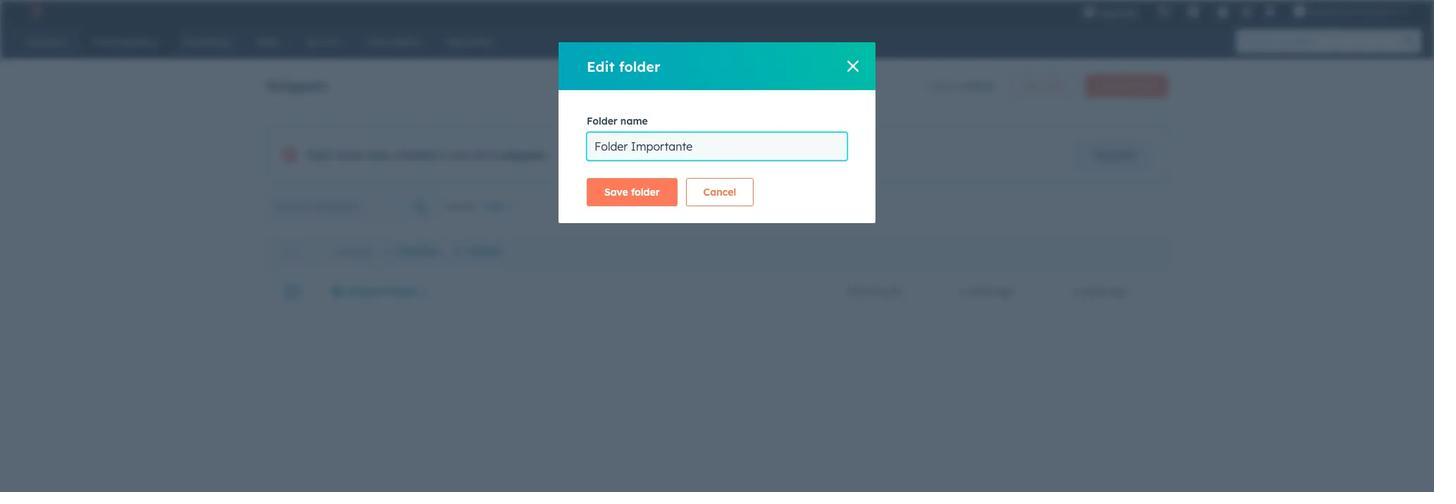 Task type: locate. For each thing, give the bounding box(es) containing it.
snippet folder 1
[[348, 285, 426, 298]]

folder right snippet
[[389, 285, 418, 298]]

upgrade down the create
[[1093, 149, 1136, 161]]

cancel
[[704, 186, 736, 199]]

more
[[595, 148, 619, 161]]

days
[[971, 285, 993, 298], [1084, 285, 1106, 298]]

snippet
[[1127, 80, 1156, 91]]

0 horizontal spatial 11 days ago
[[959, 285, 1014, 298]]

created inside snippets banner
[[958, 80, 993, 92]]

1
[[930, 80, 934, 92], [440, 148, 447, 162], [333, 247, 337, 257], [421, 285, 426, 298]]

hubspot image
[[25, 3, 42, 20]]

snippet
[[348, 285, 386, 298]]

created for has
[[393, 148, 437, 162]]

crm
[[686, 148, 708, 161]]

0 horizontal spatial days
[[971, 285, 993, 298]]

1 horizontal spatial created
[[958, 80, 993, 92]]

2
[[1390, 6, 1395, 17]]

selected
[[339, 247, 372, 257]]

new
[[1022, 80, 1040, 91]]

name
[[621, 115, 648, 128]]

snippet folder 1 button
[[333, 285, 426, 298]]

create
[[1098, 80, 1124, 91]]

1 vertical spatial created
[[393, 148, 437, 162]]

your team has created 1 out of 5 snippets.
[[307, 148, 549, 162]]

0 vertical spatial created
[[958, 80, 993, 92]]

11
[[959, 285, 968, 298], [1072, 285, 1081, 298]]

1 horizontal spatial of
[[937, 80, 946, 92]]

folder right "edit"
[[619, 57, 661, 75]]

tara schultz image
[[1294, 5, 1307, 18]]

upgrade
[[1099, 7, 1138, 18], [1093, 149, 1136, 161]]

0 horizontal spatial created
[[393, 148, 437, 162]]

settings image
[[1241, 6, 1253, 19]]

tara schultz
[[847, 285, 902, 298]]

folder for new folder
[[1042, 80, 1065, 91]]

0 horizontal spatial ago
[[996, 285, 1014, 298]]

5 inside snippets banner
[[949, 80, 955, 92]]

folder right "new"
[[1042, 80, 1065, 91]]

unlock
[[560, 148, 592, 161]]

created left "new"
[[958, 80, 993, 92]]

folder for save folder
[[631, 186, 660, 199]]

1 of 5 created
[[930, 80, 993, 92]]

marketplaces button
[[1179, 0, 1209, 23]]

Search HubSpot search field
[[1237, 30, 1409, 54]]

snippets
[[622, 148, 661, 161]]

Search search field
[[266, 192, 438, 221]]

1 horizontal spatial 11
[[1072, 285, 1081, 298]]

apoptosis
[[1310, 6, 1353, 17]]

delete
[[469, 245, 500, 258]]

2 11 days ago from the left
[[1072, 285, 1127, 298]]

any
[[485, 200, 504, 213]]

0 horizontal spatial 5
[[488, 148, 495, 162]]

folder
[[619, 57, 661, 75], [1042, 80, 1065, 91], [631, 186, 660, 199], [389, 285, 418, 298]]

1 horizontal spatial days
[[1084, 285, 1106, 298]]

0 vertical spatial of
[[937, 80, 946, 92]]

created
[[958, 80, 993, 92], [393, 148, 437, 162]]

Folder name text field
[[587, 132, 848, 161]]

folder inside button
[[631, 186, 660, 199]]

1 horizontal spatial ago
[[1109, 285, 1127, 298]]

of
[[937, 80, 946, 92], [473, 148, 484, 162]]

snippets banner
[[266, 70, 1168, 97]]

folder
[[587, 115, 618, 128]]

1 horizontal spatial 11 days ago
[[1072, 285, 1127, 298]]

0 vertical spatial 5
[[949, 80, 955, 92]]

rename
[[399, 245, 439, 258]]

5
[[949, 80, 955, 92], [488, 148, 495, 162]]

created right has
[[393, 148, 437, 162]]

1 days from the left
[[971, 285, 993, 298]]

1 vertical spatial of
[[473, 148, 484, 162]]

your
[[307, 148, 333, 162]]

studios
[[1355, 6, 1388, 17]]

1 horizontal spatial 5
[[949, 80, 955, 92]]

folder inside button
[[1042, 80, 1065, 91]]

1 ago from the left
[[996, 285, 1014, 298]]

menu
[[1073, 0, 1418, 23]]

0 vertical spatial upgrade
[[1099, 7, 1138, 18]]

1 vertical spatial 5
[[488, 148, 495, 162]]

calling icon image
[[1158, 6, 1171, 18]]

help image
[[1217, 6, 1230, 19]]

schultz
[[869, 285, 902, 298]]

11 days ago
[[959, 285, 1014, 298], [1072, 285, 1127, 298]]

ago
[[996, 285, 1014, 298], [1109, 285, 1127, 298]]

folder right save
[[631, 186, 660, 199]]

2 days from the left
[[1084, 285, 1106, 298]]

snippets
[[266, 76, 328, 94]]

menu containing apoptosis studios 2
[[1073, 0, 1418, 23]]

save
[[605, 186, 628, 199]]

cancel button
[[686, 178, 754, 206]]

owner:
[[446, 200, 479, 213]]

menu item
[[1148, 0, 1151, 23]]

upgrade right the upgrade icon
[[1099, 7, 1138, 18]]

0 horizontal spatial 11
[[959, 285, 968, 298]]

any button
[[484, 192, 523, 221]]



Task type: describe. For each thing, give the bounding box(es) containing it.
upgrade link
[[1076, 141, 1153, 169]]

starter.
[[737, 148, 770, 161]]

0 horizontal spatial of
[[473, 148, 484, 162]]

tara
[[847, 285, 867, 298]]

create snippet
[[1098, 80, 1156, 91]]

team
[[337, 148, 366, 162]]

folder for snippet folder 1
[[389, 285, 418, 298]]

has
[[369, 148, 390, 162]]

save folder
[[605, 186, 660, 199]]

apoptosis studios 2
[[1310, 6, 1395, 17]]

1 vertical spatial upgrade
[[1093, 149, 1136, 161]]

close image
[[848, 61, 859, 72]]

folder for edit folder
[[619, 57, 661, 75]]

settings link
[[1238, 4, 1256, 19]]

unlock more snippets with crm suite starter.
[[560, 148, 770, 161]]

search image
[[1405, 37, 1415, 47]]

hubspot link
[[17, 3, 53, 20]]

1 inside snippets banner
[[930, 80, 934, 92]]

with
[[664, 148, 683, 161]]

suite
[[710, 148, 734, 161]]

help button
[[1212, 0, 1236, 23]]

marketplaces image
[[1188, 6, 1200, 19]]

1 11 from the left
[[959, 285, 968, 298]]

edit
[[587, 57, 615, 75]]

create snippet button
[[1086, 75, 1168, 97]]

upgrade image
[[1083, 6, 1096, 19]]

search button
[[1398, 30, 1422, 54]]

folder name
[[587, 115, 648, 128]]

out
[[450, 148, 469, 162]]

1 selected
[[333, 247, 372, 257]]

calling icon button
[[1152, 2, 1176, 20]]

notifications image
[[1264, 6, 1277, 19]]

new folder button
[[1010, 75, 1077, 97]]

snippets.
[[498, 148, 549, 162]]

save folder button
[[587, 178, 678, 206]]

new folder
[[1022, 80, 1065, 91]]

rename button
[[383, 245, 439, 258]]

of inside snippets banner
[[937, 80, 946, 92]]

2 ago from the left
[[1109, 285, 1127, 298]]

notifications button
[[1259, 0, 1283, 23]]

created for 5
[[958, 80, 993, 92]]

delete button
[[453, 245, 500, 258]]

1 11 days ago from the left
[[959, 285, 1014, 298]]

apoptosis studios 2 button
[[1286, 0, 1416, 23]]

2 11 from the left
[[1072, 285, 1081, 298]]

edit folder
[[587, 57, 661, 75]]



Task type: vqa. For each thing, say whether or not it's contained in the screenshot.
the Save folder button
yes



